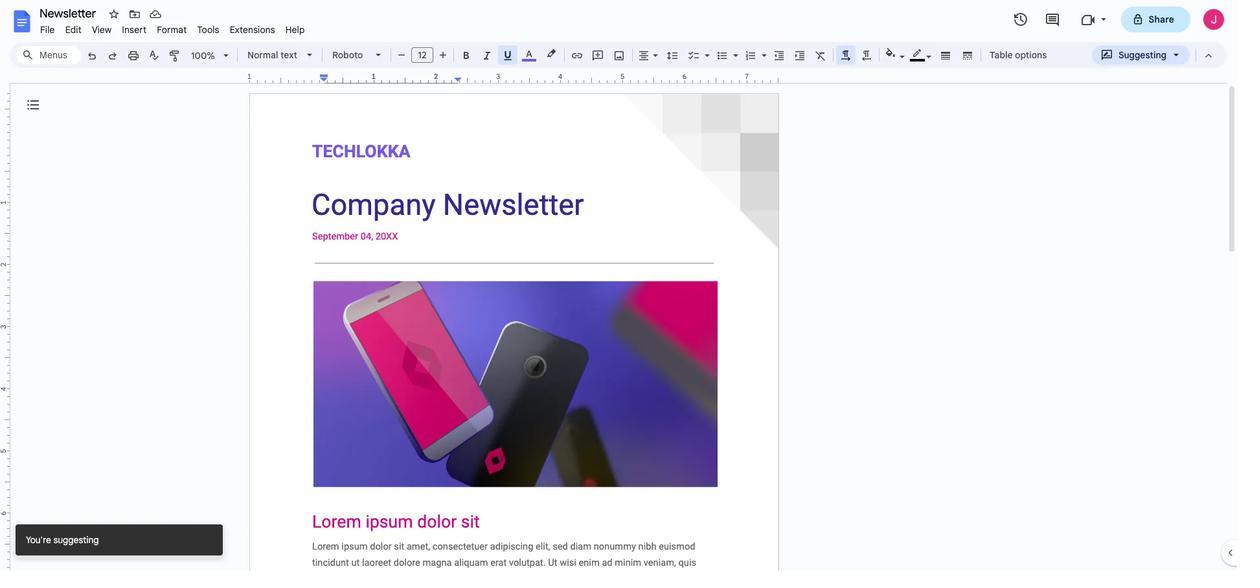Task type: describe. For each thing, give the bounding box(es) containing it.
Font size field
[[411, 47, 439, 63]]

roboto
[[332, 49, 363, 61]]

you're suggesting
[[26, 534, 99, 546]]

table options
[[990, 49, 1047, 61]]

Menus field
[[16, 46, 81, 64]]

menu bar banner
[[0, 0, 1237, 571]]

highlight color image
[[544, 46, 558, 62]]

application containing share
[[0, 0, 1237, 571]]

line & paragraph spacing image
[[665, 46, 680, 64]]

table options button
[[984, 45, 1053, 65]]

border dash image
[[960, 46, 975, 64]]

main toolbar
[[80, 0, 1054, 368]]

Star checkbox
[[105, 5, 123, 23]]

insert image image
[[612, 46, 627, 64]]

Zoom field
[[186, 46, 235, 65]]

text color image
[[522, 46, 536, 62]]

format
[[157, 24, 187, 36]]

insert menu item
[[117, 22, 152, 38]]

Rename text field
[[35, 5, 104, 21]]

table
[[990, 49, 1013, 61]]

suggesting
[[53, 534, 99, 546]]

text
[[281, 49, 297, 61]]

normal text
[[247, 49, 297, 61]]

normal
[[247, 49, 278, 61]]

view
[[92, 24, 112, 36]]

share
[[1149, 14, 1175, 25]]

suggesting button
[[1092, 45, 1190, 65]]

font list. roboto selected. option
[[332, 46, 368, 64]]



Task type: vqa. For each thing, say whether or not it's contained in the screenshot.
Main toolbar
yes



Task type: locate. For each thing, give the bounding box(es) containing it.
view menu item
[[87, 22, 117, 38]]

insert
[[122, 24, 147, 36]]

you're
[[26, 534, 51, 546]]

Font size text field
[[412, 47, 433, 63]]

file menu item
[[35, 22, 60, 38]]

mode and view toolbar
[[1092, 42, 1219, 68]]

extensions menu item
[[225, 22, 280, 38]]

tools menu item
[[192, 22, 225, 38]]

options
[[1015, 49, 1047, 61]]

border width image
[[938, 46, 953, 64]]

format menu item
[[152, 22, 192, 38]]

styles list. normal text selected. option
[[247, 46, 299, 64]]

application
[[0, 0, 1237, 571]]

edit menu item
[[60, 22, 87, 38]]

extensions
[[230, 24, 275, 36]]

help menu item
[[280, 22, 310, 38]]

menu bar containing file
[[35, 17, 310, 38]]

help
[[286, 24, 305, 36]]

tools
[[197, 24, 219, 36]]

menu bar inside menu bar banner
[[35, 17, 310, 38]]

share button
[[1121, 6, 1191, 32]]

1
[[247, 72, 252, 81]]

Zoom text field
[[188, 47, 219, 65]]

file
[[40, 24, 55, 36]]

suggesting
[[1119, 49, 1167, 61]]

edit
[[65, 24, 82, 36]]

menu bar
[[35, 17, 310, 38]]



